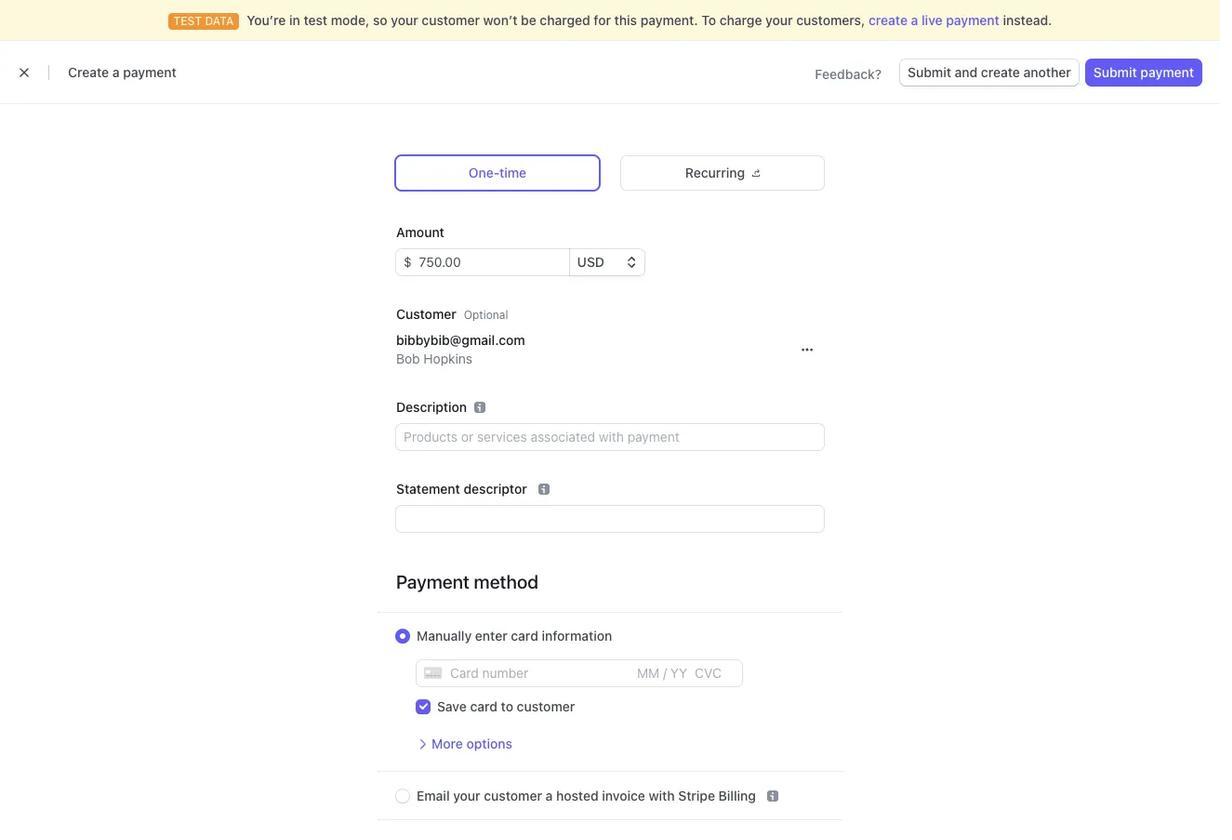 Task type: describe. For each thing, give the bounding box(es) containing it.
save card to customer
[[437, 699, 575, 714]]

2 vertical spatial a
[[546, 788, 553, 804]]

manually enter card information
[[417, 628, 612, 644]]

mode,
[[331, 12, 370, 28]]

create
[[68, 64, 109, 80]]

payment
[[396, 571, 470, 593]]

email
[[417, 788, 450, 804]]

submit for submit and create another
[[908, 64, 952, 80]]

email your customer a hosted invoice with stripe billing
[[417, 788, 756, 804]]

bob
[[396, 351, 420, 367]]

customer
[[396, 306, 457, 322]]

manually
[[417, 628, 472, 644]]

in
[[289, 12, 300, 28]]

more options button
[[417, 735, 513, 754]]

0 vertical spatial a
[[911, 12, 919, 28]]

time
[[500, 165, 527, 180]]

statement
[[396, 481, 460, 497]]

usd
[[577, 254, 605, 270]]

svg image
[[802, 344, 813, 355]]

with
[[649, 788, 675, 804]]

recurring link
[[621, 156, 824, 190]]

hopkins
[[424, 351, 473, 367]]

and
[[955, 64, 978, 80]]

0 vertical spatial card
[[511, 628, 538, 644]]

instead.
[[1003, 12, 1052, 28]]

feedback? button
[[815, 65, 882, 84]]

submit for submit payment
[[1094, 64, 1137, 80]]

statement descriptor
[[396, 481, 527, 497]]

0 vertical spatial customer
[[422, 12, 480, 28]]

stripe
[[678, 788, 715, 804]]

to
[[702, 12, 716, 28]]

invoice
[[602, 788, 645, 804]]

information
[[542, 628, 612, 644]]

bibbybib@gmail.com bob hopkins
[[396, 332, 525, 367]]

submit payment
[[1094, 64, 1194, 80]]

payment.
[[641, 12, 698, 28]]

1 horizontal spatial your
[[453, 788, 481, 804]]

amount
[[396, 224, 445, 240]]

description
[[396, 399, 467, 415]]

method
[[474, 571, 539, 593]]

1 horizontal spatial payment
[[946, 12, 1000, 28]]

$
[[404, 254, 412, 270]]

customer optional
[[396, 306, 508, 322]]

2 horizontal spatial your
[[766, 12, 793, 28]]



Task type: locate. For each thing, give the bounding box(es) containing it.
more
[[432, 736, 463, 752]]

1 horizontal spatial create
[[981, 64, 1020, 80]]

descriptor
[[464, 481, 527, 497]]

customer down 'options'
[[484, 788, 542, 804]]

a left hosted
[[546, 788, 553, 804]]

save
[[437, 699, 467, 714]]

2 horizontal spatial payment
[[1141, 64, 1194, 80]]

be
[[521, 12, 536, 28]]

more options
[[432, 736, 513, 752]]

customer
[[422, 12, 480, 28], [517, 699, 575, 714], [484, 788, 542, 804]]

billing
[[719, 788, 756, 804]]

1 vertical spatial a
[[112, 64, 120, 80]]

1 horizontal spatial submit
[[1094, 64, 1137, 80]]

card
[[511, 628, 538, 644], [470, 699, 498, 714]]

this
[[615, 12, 637, 28]]

1 vertical spatial create
[[981, 64, 1020, 80]]

your
[[391, 12, 418, 28], [766, 12, 793, 28], [453, 788, 481, 804]]

for
[[594, 12, 611, 28]]

customer right to
[[517, 699, 575, 714]]

payment
[[946, 12, 1000, 28], [123, 64, 177, 80], [1141, 64, 1194, 80]]

submit and create another
[[908, 64, 1071, 80]]

feedback?
[[815, 66, 882, 82]]

submit left and
[[908, 64, 952, 80]]

$ button
[[396, 249, 412, 275]]

bibbybib@gmail.com
[[396, 332, 525, 348]]

create right and
[[981, 64, 1020, 80]]

hosted
[[556, 788, 599, 804]]

submit and create another button
[[901, 60, 1079, 86]]

customers,
[[797, 12, 865, 28]]

2 vertical spatial customer
[[484, 788, 542, 804]]

charged
[[540, 12, 590, 28]]

a left live
[[911, 12, 919, 28]]

None text field
[[412, 249, 570, 275]]

create a live payment button
[[869, 11, 1000, 30]]

0 horizontal spatial a
[[112, 64, 120, 80]]

create
[[869, 12, 908, 28], [981, 64, 1020, 80]]

your right charge
[[766, 12, 793, 28]]

1 horizontal spatial card
[[511, 628, 538, 644]]

submit
[[908, 64, 952, 80], [1094, 64, 1137, 80]]

one-time
[[469, 165, 527, 180]]

you're in test mode, so your customer won't be charged for this payment. to charge your customers, create a live payment instead.
[[247, 12, 1052, 28]]

1 submit from the left
[[908, 64, 952, 80]]

card right enter
[[511, 628, 538, 644]]

0 horizontal spatial submit
[[908, 64, 952, 80]]

one-
[[469, 165, 500, 180]]

another
[[1024, 64, 1071, 80]]

0 horizontal spatial your
[[391, 12, 418, 28]]

create a payment
[[68, 64, 177, 80]]

options
[[466, 736, 513, 752]]

submit inside button
[[908, 64, 952, 80]]

submit inside button
[[1094, 64, 1137, 80]]

0 horizontal spatial create
[[869, 12, 908, 28]]

create left live
[[869, 12, 908, 28]]

0 horizontal spatial card
[[470, 699, 498, 714]]

create inside button
[[981, 64, 1020, 80]]

0 vertical spatial create
[[869, 12, 908, 28]]

your right email
[[453, 788, 481, 804]]

payment inside submit payment button
[[1141, 64, 1194, 80]]

live
[[922, 12, 943, 28]]

to
[[501, 699, 514, 714]]

a right "create" at the left top of page
[[112, 64, 120, 80]]

recurring
[[685, 165, 745, 180]]

0 horizontal spatial payment
[[123, 64, 177, 80]]

1 vertical spatial card
[[470, 699, 498, 714]]

you're
[[247, 12, 286, 28]]

2 submit from the left
[[1094, 64, 1137, 80]]

optional
[[464, 308, 508, 322]]

Description text field
[[396, 424, 824, 450]]

submit payment button
[[1086, 60, 1202, 86]]

your right 'so'
[[391, 12, 418, 28]]

test
[[304, 12, 328, 28]]

submit right "another"
[[1094, 64, 1137, 80]]

None text field
[[396, 506, 824, 532]]

charge
[[720, 12, 762, 28]]

won't
[[483, 12, 518, 28]]

payment method
[[396, 571, 539, 593]]

a
[[911, 12, 919, 28], [112, 64, 120, 80], [546, 788, 553, 804]]

so
[[373, 12, 388, 28]]

card left to
[[470, 699, 498, 714]]

enter
[[475, 628, 508, 644]]

1 horizontal spatial a
[[546, 788, 553, 804]]

2 horizontal spatial a
[[911, 12, 919, 28]]

usd button
[[570, 249, 644, 275]]

customer left won't on the left of the page
[[422, 12, 480, 28]]

1 vertical spatial customer
[[517, 699, 575, 714]]



Task type: vqa. For each thing, say whether or not it's contained in the screenshot.
1st Sep from left
no



